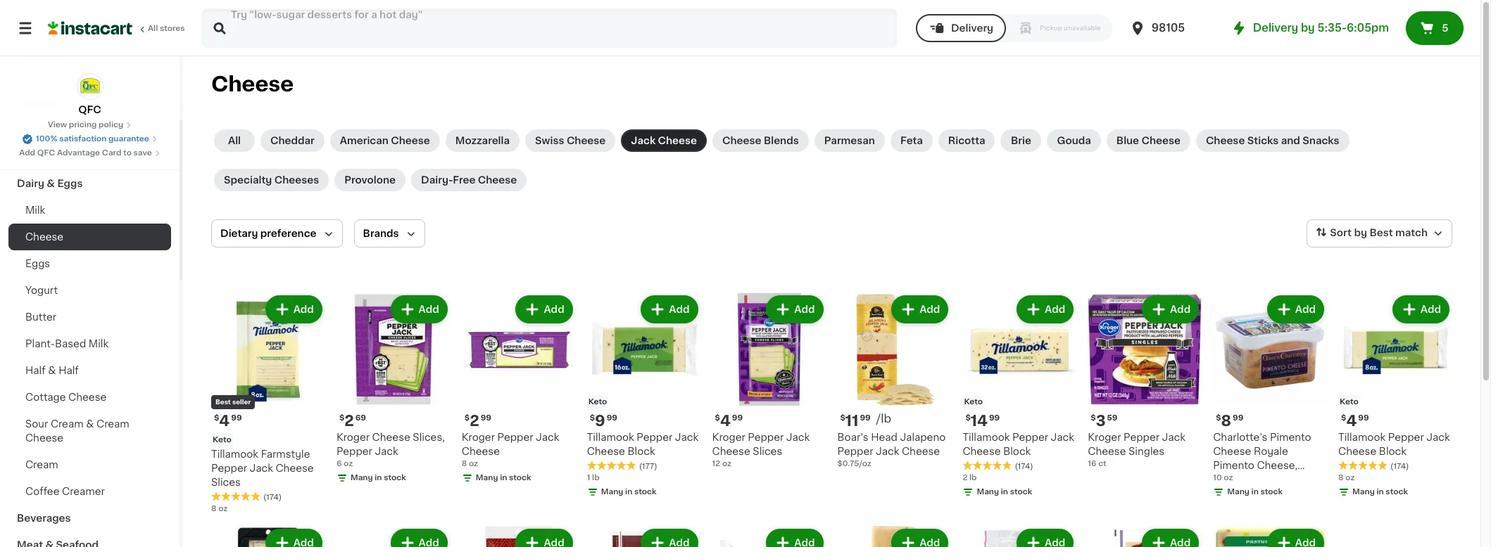 Task type: describe. For each thing, give the bounding box(es) containing it.
cream down cottage cheese link
[[96, 420, 129, 429]]

american
[[340, 136, 389, 146]]

tillamook for 4
[[1338, 433, 1386, 443]]

dairy & eggs
[[17, 179, 83, 189]]

8 inside kroger pepper jack cheese 8 oz
[[462, 460, 467, 468]]

1 lb
[[587, 474, 600, 482]]

product group containing 11
[[837, 293, 951, 470]]

5 button
[[1406, 11, 1464, 45]]

100%
[[36, 135, 57, 143]]

$ 8 99
[[1216, 414, 1244, 429]]

sticks
[[1247, 136, 1279, 146]]

yogurt link
[[8, 277, 171, 304]]

farmstyle
[[261, 450, 310, 460]]

cream link
[[8, 452, 171, 479]]

keto for 9
[[588, 398, 607, 406]]

jack cheese link
[[621, 130, 707, 152]]

add for 2nd add button from the left
[[419, 305, 439, 315]]

charlotte's pimento cheese royale pimento cheese, original
[[1213, 433, 1311, 485]]

0 horizontal spatial (174)
[[263, 494, 282, 502]]

16
[[1088, 460, 1096, 468]]

8 oz for tillamook pepper jack cheese block
[[1338, 474, 1355, 482]]

5
[[1442, 23, 1448, 33]]

guarantee
[[108, 135, 149, 143]]

99 for fifth add button from left
[[732, 415, 743, 422]]

all for all
[[228, 136, 241, 146]]

& for half
[[48, 366, 56, 376]]

lists link
[[8, 39, 171, 68]]

by for delivery
[[1301, 23, 1315, 33]]

add qfc advantage card to save
[[19, 149, 152, 157]]

produce
[[17, 152, 60, 162]]

cheese inside kroger pepper jack cheese slices 12 oz
[[712, 447, 750, 457]]

0 horizontal spatial eggs
[[25, 259, 50, 269]]

5 add button from the left
[[768, 297, 822, 322]]

best seller
[[215, 399, 251, 405]]

tillamook inside "tillamook farmstyle pepper jack cheese slices"
[[211, 450, 258, 460]]

dairy
[[17, 179, 44, 189]]

slices,
[[413, 433, 445, 443]]

swiss cheese link
[[525, 130, 616, 152]]

1 horizontal spatial eggs
[[57, 179, 83, 189]]

parmesan link
[[814, 130, 885, 152]]

cottage
[[25, 393, 66, 403]]

jack inside kroger pepper jack cheese 8 oz
[[536, 433, 559, 443]]

cheese inside charlotte's pimento cheese royale pimento cheese, original
[[1213, 447, 1251, 457]]

blue cheese link
[[1107, 130, 1190, 152]]

all stores link
[[48, 8, 186, 48]]

and
[[1281, 136, 1300, 146]]

boar's
[[837, 433, 868, 443]]

tillamook for 9
[[587, 433, 634, 443]]

99 inside $ 11 99
[[860, 415, 871, 422]]

parmesan
[[824, 136, 875, 146]]

& for dairy
[[47, 179, 55, 189]]

milk inside milk link
[[25, 206, 45, 215]]

dairy-
[[421, 175, 453, 185]]

kroger for jack
[[336, 433, 370, 443]]

10
[[1213, 474, 1222, 482]]

cottage cheese
[[25, 393, 107, 403]]

2 for kroger pepper jack cheese
[[470, 414, 479, 429]]

(174) for 14
[[1015, 463, 1033, 471]]

& inside sour cream & cream cheese
[[86, 420, 94, 429]]

block for 9
[[628, 447, 655, 457]]

$ for seventh add button from left
[[965, 415, 971, 422]]

99 for 10th add button from left
[[1358, 415, 1369, 422]]

provolone link
[[335, 169, 406, 191]]

specialty cheeses link
[[214, 169, 329, 191]]

add for 8th add button from the left
[[1170, 305, 1191, 315]]

pepper inside kroger cheese slices, pepper jack 6 oz
[[336, 447, 372, 457]]

butter link
[[8, 304, 171, 331]]

10 oz
[[1213, 474, 1233, 482]]

provolone
[[344, 175, 396, 185]]

(177)
[[639, 463, 657, 471]]

dietary preference button
[[211, 220, 343, 248]]

(174) for 4
[[1391, 463, 1409, 471]]

add for fifth add button from left
[[794, 305, 815, 315]]

$ inside $ 11 99
[[840, 415, 845, 422]]

$ for fourth add button from left
[[590, 415, 595, 422]]

kroger pepper jack cheese 8 oz
[[462, 433, 559, 468]]

delivery for delivery
[[951, 23, 993, 33]]

service type group
[[916, 14, 1112, 42]]

policy
[[99, 121, 123, 129]]

$ 2 99
[[465, 414, 491, 429]]

add for 8th add button from the right
[[544, 305, 564, 315]]

2 add button from the left
[[392, 297, 446, 322]]

0 horizontal spatial qfc
[[37, 149, 55, 157]]

all link
[[214, 130, 255, 152]]

10 add button from the left
[[1394, 297, 1448, 322]]

view
[[48, 121, 67, 129]]

cheese inside kroger pepper jack cheese singles 16 ct
[[1088, 447, 1126, 457]]

sour cream & cream cheese link
[[8, 411, 171, 452]]

coffee creamer link
[[8, 479, 171, 505]]

american cheese
[[340, 136, 430, 146]]

mozzarella link
[[445, 130, 520, 152]]

produce link
[[8, 144, 171, 170]]

snacks
[[1303, 136, 1339, 146]]

sort
[[1330, 228, 1352, 238]]

brands
[[363, 229, 399, 239]]

original
[[1213, 475, 1252, 485]]

all for all stores
[[148, 25, 158, 32]]

seller
[[232, 399, 251, 405]]

brie
[[1011, 136, 1031, 146]]

9 add button from the left
[[1269, 297, 1323, 322]]

jack cheese
[[631, 136, 697, 146]]

2 horizontal spatial 2
[[963, 474, 968, 482]]

specialty cheeses
[[224, 175, 319, 185]]

add for fourth add button from left
[[669, 305, 690, 315]]

jack inside kroger pepper jack cheese singles 16 ct
[[1162, 433, 1186, 443]]

dairy & eggs link
[[8, 170, 171, 197]]

ricotta link
[[938, 130, 995, 152]]

cheese inside kroger cheese slices, pepper jack 6 oz
[[372, 433, 410, 443]]

2 for kroger cheese slices, pepper jack
[[344, 414, 354, 429]]

sour cream & cream cheese
[[25, 420, 129, 444]]

american cheese link
[[330, 130, 440, 152]]

best for best seller
[[215, 399, 231, 405]]

slices inside kroger pepper jack cheese slices 12 oz
[[753, 447, 782, 457]]

6 add button from the left
[[893, 297, 947, 322]]

kroger for slices
[[712, 433, 745, 443]]

thanksgiving
[[17, 125, 84, 135]]

charlotte's
[[1213, 433, 1267, 443]]

dairy-free cheese
[[421, 175, 517, 185]]

4 for tillamook pepper jack cheese block
[[1346, 414, 1357, 429]]

add qfc advantage card to save link
[[19, 148, 160, 159]]

dairy-free cheese link
[[411, 169, 527, 191]]

cheeses
[[274, 175, 319, 185]]

5:35-
[[1318, 23, 1347, 33]]

cheese inside "tillamook farmstyle pepper jack cheese slices"
[[276, 464, 314, 474]]

blue cheese
[[1116, 136, 1181, 146]]

11
[[845, 414, 858, 429]]

jack inside boar's head jalapeno pepper jack cheese $0.75/oz
[[876, 447, 899, 457]]

$ 2 69
[[339, 414, 366, 429]]

cheddar link
[[260, 130, 324, 152]]

pricing
[[69, 121, 97, 129]]

14
[[971, 414, 988, 429]]

feta
[[900, 136, 923, 146]]

$ for 2nd add button from the left
[[339, 415, 344, 422]]

12
[[712, 460, 720, 468]]

100% satisfaction guarantee button
[[22, 131, 158, 145]]

69
[[355, 415, 366, 422]]



Task type: locate. For each thing, give the bounding box(es) containing it.
1 99 from the left
[[231, 415, 242, 422]]

product group
[[211, 293, 325, 515], [336, 293, 450, 487], [462, 293, 576, 487], [587, 293, 701, 501], [712, 293, 826, 470], [837, 293, 951, 470], [963, 293, 1077, 501], [1088, 293, 1202, 470], [1213, 293, 1327, 501], [1338, 293, 1452, 501], [211, 527, 325, 548], [336, 527, 450, 548], [462, 527, 576, 548], [587, 527, 701, 548], [712, 527, 826, 548], [837, 527, 951, 548], [963, 527, 1077, 548], [1088, 527, 1202, 548], [1213, 527, 1327, 548]]

product group containing 14
[[963, 293, 1077, 501]]

3 block from the left
[[1379, 447, 1407, 457]]

0 vertical spatial pimento
[[1270, 433, 1311, 443]]

3 99 from the left
[[860, 415, 871, 422]]

kroger inside kroger pepper jack cheese 8 oz
[[462, 433, 495, 443]]

3 $ from the left
[[840, 415, 845, 422]]

best left the 'match'
[[1370, 228, 1393, 238]]

$ 3 59
[[1091, 414, 1118, 429]]

add for fifth add button from the right
[[920, 305, 940, 315]]

kroger up the 12
[[712, 433, 745, 443]]

$ 4 99 for tillamook pepper jack cheese block
[[1341, 414, 1369, 429]]

brie link
[[1001, 130, 1042, 152]]

delivery
[[1253, 23, 1298, 33], [951, 23, 993, 33]]

$ inside $ 2 69
[[339, 415, 344, 422]]

card
[[102, 149, 121, 157]]

3 kroger from the left
[[336, 433, 370, 443]]

6 $ from the left
[[590, 415, 595, 422]]

by for sort
[[1354, 228, 1367, 238]]

1 block from the left
[[628, 447, 655, 457]]

blue
[[1116, 136, 1139, 146]]

delivery inside delivery by 5:35-6:05pm link
[[1253, 23, 1298, 33]]

1 lb from the left
[[592, 474, 600, 482]]

2 horizontal spatial (174)
[[1391, 463, 1409, 471]]

cream down cottage cheese
[[51, 420, 84, 429]]

1 vertical spatial eggs
[[25, 259, 50, 269]]

2 horizontal spatial tillamook pepper jack cheese block
[[1338, 433, 1450, 457]]

1 vertical spatial milk
[[89, 339, 109, 349]]

eggs link
[[8, 251, 171, 277]]

1 tillamook pepper jack cheese block from the left
[[587, 433, 699, 457]]

1 vertical spatial by
[[1354, 228, 1367, 238]]

$ 4 99 for kroger pepper jack cheese slices
[[715, 414, 743, 429]]

0 horizontal spatial $ 4 99
[[214, 414, 242, 429]]

kroger inside kroger pepper jack cheese slices 12 oz
[[712, 433, 745, 443]]

★★★★★
[[587, 461, 636, 471], [587, 461, 636, 471], [963, 461, 1012, 471], [963, 461, 1012, 471], [1338, 461, 1388, 471], [1338, 461, 1388, 471], [211, 492, 260, 502], [211, 492, 260, 502]]

& up cottage
[[48, 366, 56, 376]]

product group containing 8
[[1213, 293, 1327, 501]]

jack inside kroger pepper jack cheese slices 12 oz
[[786, 433, 810, 443]]

8 oz for tillamook farmstyle pepper jack cheese slices
[[211, 505, 228, 513]]

match
[[1395, 228, 1428, 238]]

5 99 from the left
[[732, 415, 743, 422]]

royale
[[1254, 447, 1288, 457]]

0 horizontal spatial tillamook pepper jack cheese block
[[587, 433, 699, 457]]

0 horizontal spatial 4
[[219, 414, 230, 429]]

lb down 14
[[969, 474, 977, 482]]

1 horizontal spatial tillamook pepper jack cheese block
[[963, 433, 1074, 457]]

beverages
[[17, 514, 71, 524]]

all stores
[[148, 25, 185, 32]]

recipes link
[[8, 90, 171, 117]]

0 horizontal spatial by
[[1301, 23, 1315, 33]]

1 vertical spatial &
[[48, 366, 56, 376]]

tillamook for 14
[[963, 433, 1010, 443]]

1 horizontal spatial pimento
[[1270, 433, 1311, 443]]

add for 10th add button from left
[[1421, 305, 1441, 315]]

cheese inside boar's head jalapeno pepper jack cheese $0.75/oz
[[902, 447, 940, 457]]

1 horizontal spatial all
[[228, 136, 241, 146]]

advantage
[[57, 149, 100, 157]]

2 4 from the left
[[720, 414, 731, 429]]

98105
[[1152, 23, 1185, 33]]

& right dairy
[[47, 179, 55, 189]]

tillamook pepper jack cheese block for 9
[[587, 433, 699, 457]]

7 add button from the left
[[1018, 297, 1072, 322]]

$ inside $ 14 99
[[965, 415, 971, 422]]

$ for 10th add button from left
[[1341, 415, 1346, 422]]

best inside the 'best match sort by' field
[[1370, 228, 1393, 238]]

0 horizontal spatial pimento
[[1213, 461, 1254, 471]]

8
[[1221, 414, 1231, 429], [462, 460, 467, 468], [1338, 474, 1344, 482], [211, 505, 216, 513]]

to
[[123, 149, 132, 157]]

coffee
[[25, 487, 59, 497]]

keto for 4
[[1340, 398, 1359, 406]]

add
[[19, 149, 35, 157], [293, 305, 314, 315], [419, 305, 439, 315], [544, 305, 564, 315], [669, 305, 690, 315], [794, 305, 815, 315], [920, 305, 940, 315], [1045, 305, 1065, 315], [1170, 305, 1191, 315], [1295, 305, 1316, 315], [1421, 305, 1441, 315]]

0 vertical spatial qfc
[[78, 105, 101, 115]]

product group containing 9
[[587, 293, 701, 501]]

beverages link
[[8, 505, 171, 532]]

8 99 from the left
[[1358, 415, 1369, 422]]

2 $ from the left
[[465, 415, 470, 422]]

4 add button from the left
[[642, 297, 697, 322]]

2 lb from the left
[[969, 474, 977, 482]]

pepper inside boar's head jalapeno pepper jack cheese $0.75/oz
[[837, 447, 873, 457]]

0 horizontal spatial 8 oz
[[211, 505, 228, 513]]

1 horizontal spatial qfc
[[78, 105, 101, 115]]

best match
[[1370, 228, 1428, 238]]

5 $ from the left
[[339, 415, 344, 422]]

10 $ from the left
[[1341, 415, 1346, 422]]

1 horizontal spatial 4
[[720, 414, 731, 429]]

0 horizontal spatial delivery
[[951, 23, 993, 33]]

$ for second add button from right
[[1216, 415, 1221, 422]]

0 vertical spatial slices
[[753, 447, 782, 457]]

kroger down $ 3 59
[[1088, 433, 1121, 443]]

2 horizontal spatial block
[[1379, 447, 1407, 457]]

cheese inside sour cream & cream cheese
[[25, 434, 63, 444]]

many in stock
[[476, 474, 531, 482], [351, 474, 406, 482], [601, 489, 657, 496], [977, 489, 1032, 496], [1227, 489, 1283, 496], [1352, 489, 1408, 496]]

jack inside 'jack cheese' link
[[631, 136, 656, 146]]

4
[[219, 414, 230, 429], [720, 414, 731, 429], [1346, 414, 1357, 429]]

kroger pepper jack cheese singles 16 ct
[[1088, 433, 1186, 468]]

coffee creamer
[[25, 487, 105, 497]]

all left stores
[[148, 25, 158, 32]]

preference
[[260, 229, 316, 239]]

cheese link
[[8, 224, 171, 251]]

milk link
[[8, 197, 171, 224]]

cheese blends link
[[713, 130, 809, 152]]

1 vertical spatial 8 oz
[[211, 505, 228, 513]]

pepper inside "tillamook farmstyle pepper jack cheese slices"
[[211, 464, 247, 474]]

99 inside $ 14 99
[[989, 415, 1000, 422]]

4 kroger from the left
[[712, 433, 745, 443]]

oz inside kroger pepper jack cheese slices 12 oz
[[722, 460, 732, 468]]

1 4 from the left
[[219, 414, 230, 429]]

8 $ from the left
[[965, 415, 971, 422]]

head
[[871, 433, 898, 443]]

98105 button
[[1129, 8, 1214, 48]]

jack inside "tillamook farmstyle pepper jack cheese slices"
[[250, 464, 273, 474]]

keto for 14
[[964, 398, 983, 406]]

lb
[[592, 474, 600, 482], [969, 474, 977, 482]]

half down plant-
[[25, 366, 46, 376]]

1 vertical spatial qfc
[[37, 149, 55, 157]]

1 kroger from the left
[[462, 433, 495, 443]]

2 down $ 14 99 at the bottom
[[963, 474, 968, 482]]

tillamook farmstyle pepper jack cheese slices
[[211, 450, 314, 488]]

99 for second add button from right
[[1233, 415, 1244, 422]]

0 vertical spatial &
[[47, 179, 55, 189]]

boar's head jalapeno pepper jack cheese $0.75/oz
[[837, 433, 946, 468]]

kroger down $ 2 69
[[336, 433, 370, 443]]

milk right based
[[89, 339, 109, 349]]

1 horizontal spatial $ 4 99
[[715, 414, 743, 429]]

half down plant-based milk
[[59, 366, 79, 376]]

2 $ 4 99 from the left
[[715, 414, 743, 429]]

half & half
[[25, 366, 79, 376]]

8 add button from the left
[[1143, 297, 1198, 322]]

add for second add button from right
[[1295, 305, 1316, 315]]

1 $ 4 99 from the left
[[214, 414, 242, 429]]

6:05pm
[[1347, 23, 1389, 33]]

by right sort
[[1354, 228, 1367, 238]]

2 vertical spatial &
[[86, 420, 94, 429]]

0 horizontal spatial all
[[148, 25, 158, 32]]

8 oz
[[1338, 474, 1355, 482], [211, 505, 228, 513]]

2 lb
[[963, 474, 977, 482]]

1 horizontal spatial lb
[[969, 474, 977, 482]]

milk inside the plant-based milk link
[[89, 339, 109, 349]]

add for seventh add button from left
[[1045, 305, 1065, 315]]

2
[[470, 414, 479, 429], [344, 414, 354, 429], [963, 474, 968, 482]]

2 kroger from the left
[[1088, 433, 1121, 443]]

oz inside kroger cheese slices, pepper jack 6 oz
[[344, 460, 353, 468]]

0 vertical spatial best
[[1370, 228, 1393, 238]]

None search field
[[201, 8, 898, 48]]

best for best match
[[1370, 228, 1393, 238]]

cream up coffee
[[25, 460, 58, 470]]

2 block from the left
[[1003, 447, 1031, 457]]

slices inside "tillamook farmstyle pepper jack cheese slices"
[[211, 478, 241, 488]]

lb for 14
[[969, 474, 977, 482]]

2 left 69 at left
[[344, 414, 354, 429]]

1 horizontal spatial milk
[[89, 339, 109, 349]]

kroger for singles
[[1088, 433, 1121, 443]]

1 horizontal spatial block
[[1003, 447, 1031, 457]]

pepper inside kroger pepper jack cheese singles 16 ct
[[1124, 433, 1160, 443]]

kroger inside kroger pepper jack cheese singles 16 ct
[[1088, 433, 1121, 443]]

half
[[25, 366, 46, 376], [59, 366, 79, 376]]

1 horizontal spatial delivery
[[1253, 23, 1298, 33]]

99 for 8th add button from the right
[[481, 415, 491, 422]]

add for first add button from left
[[293, 305, 314, 315]]

1 vertical spatial all
[[228, 136, 241, 146]]

jack
[[631, 136, 656, 146], [536, 433, 559, 443], [1162, 433, 1186, 443], [675, 433, 699, 443], [786, 433, 810, 443], [1051, 433, 1074, 443], [1427, 433, 1450, 443], [876, 447, 899, 457], [375, 447, 398, 457], [250, 464, 273, 474]]

best left seller
[[215, 399, 231, 405]]

pepper inside kroger pepper jack cheese slices 12 oz
[[748, 433, 784, 443]]

$ for 8th add button from the right
[[465, 415, 470, 422]]

Best match Sort by field
[[1307, 220, 1452, 248]]

3 tillamook pepper jack cheese block from the left
[[1338, 433, 1450, 457]]

6 99 from the left
[[989, 415, 1000, 422]]

3
[[1096, 414, 1106, 429]]

jack inside kroger cheese slices, pepper jack 6 oz
[[375, 447, 398, 457]]

2 tillamook pepper jack cheese block from the left
[[963, 433, 1074, 457]]

1 vertical spatial best
[[215, 399, 231, 405]]

99 inside $ 2 99
[[481, 415, 491, 422]]

1 add button from the left
[[267, 297, 321, 322]]

$ inside $ 8 99
[[1216, 415, 1221, 422]]

0 vertical spatial milk
[[25, 206, 45, 215]]

$11.99 per pound element
[[837, 412, 951, 431]]

0 vertical spatial 8 oz
[[1338, 474, 1355, 482]]

1 horizontal spatial slices
[[753, 447, 782, 457]]

delivery by 5:35-6:05pm link
[[1231, 20, 1389, 37]]

brands button
[[354, 220, 425, 248]]

3 4 from the left
[[1346, 414, 1357, 429]]

delivery for delivery by 5:35-6:05pm
[[1253, 23, 1298, 33]]

0 horizontal spatial block
[[628, 447, 655, 457]]

tillamook pepper jack cheese block
[[587, 433, 699, 457], [963, 433, 1074, 457], [1338, 433, 1450, 457]]

dietary
[[220, 229, 258, 239]]

lb for 9
[[592, 474, 600, 482]]

stores
[[160, 25, 185, 32]]

pimento up royale
[[1270, 433, 1311, 443]]

2 horizontal spatial $ 4 99
[[1341, 414, 1369, 429]]

cheddar
[[270, 136, 315, 146]]

plant-based milk
[[25, 339, 109, 349]]

creamer
[[62, 487, 105, 497]]

99 for fourth add button from left
[[607, 415, 617, 422]]

kroger for 8
[[462, 433, 495, 443]]

7 99 from the left
[[1233, 415, 1244, 422]]

0 vertical spatial by
[[1301, 23, 1315, 33]]

0 horizontal spatial half
[[25, 366, 46, 376]]

qfc down "100%"
[[37, 149, 55, 157]]

cheese inside kroger pepper jack cheese 8 oz
[[462, 447, 500, 457]]

1 horizontal spatial 2
[[470, 414, 479, 429]]

ricotta
[[948, 136, 985, 146]]

delivery inside delivery button
[[951, 23, 993, 33]]

0 horizontal spatial slices
[[211, 478, 241, 488]]

3 add button from the left
[[517, 297, 571, 322]]

$ inside $ 9 99
[[590, 415, 595, 422]]

block for 4
[[1379, 447, 1407, 457]]

2 up kroger pepper jack cheese 8 oz
[[470, 414, 479, 429]]

0 horizontal spatial best
[[215, 399, 231, 405]]

99
[[231, 415, 242, 422], [481, 415, 491, 422], [860, 415, 871, 422], [607, 415, 617, 422], [732, 415, 743, 422], [989, 415, 1000, 422], [1233, 415, 1244, 422], [1358, 415, 1369, 422]]

qfc logo image
[[76, 73, 103, 100]]

by inside field
[[1354, 228, 1367, 238]]

sour
[[25, 420, 48, 429]]

1 horizontal spatial (174)
[[1015, 463, 1033, 471]]

pepper inside kroger pepper jack cheese 8 oz
[[497, 433, 533, 443]]

eggs down advantage
[[57, 179, 83, 189]]

99 inside $ 8 99
[[1233, 415, 1244, 422]]

cream inside 'link'
[[25, 460, 58, 470]]

cheese,
[[1257, 461, 1298, 471]]

2 half from the left
[[59, 366, 79, 376]]

$ 4 99
[[214, 414, 242, 429], [715, 414, 743, 429], [1341, 414, 1369, 429]]

half & half link
[[8, 358, 171, 384]]

oz inside kroger pepper jack cheese 8 oz
[[469, 460, 478, 468]]

eggs up yogurt
[[25, 259, 50, 269]]

tillamook
[[587, 433, 634, 443], [963, 433, 1010, 443], [1338, 433, 1386, 443], [211, 450, 258, 460]]

0 horizontal spatial lb
[[592, 474, 600, 482]]

1 horizontal spatial half
[[59, 366, 79, 376]]

99 for seventh add button from left
[[989, 415, 1000, 422]]

0 vertical spatial all
[[148, 25, 158, 32]]

jalapeno
[[900, 433, 946, 443]]

4 for kroger pepper jack cheese slices
[[720, 414, 731, 429]]

3 $ 4 99 from the left
[[1341, 414, 1369, 429]]

delivery button
[[916, 14, 1006, 42]]

qfc link
[[76, 73, 103, 117]]

all up specialty
[[228, 136, 241, 146]]

by
[[1301, 23, 1315, 33], [1354, 228, 1367, 238]]

1 vertical spatial pimento
[[1213, 461, 1254, 471]]

instacart logo image
[[48, 20, 132, 37]]

1 horizontal spatial 8 oz
[[1338, 474, 1355, 482]]

99 inside $ 9 99
[[607, 415, 617, 422]]

Search field
[[203, 10, 896, 46]]

block for 14
[[1003, 447, 1031, 457]]

view pricing policy
[[48, 121, 123, 129]]

4 $ from the left
[[1091, 415, 1096, 422]]

tillamook pepper jack cheese block for 4
[[1338, 433, 1450, 457]]

thanksgiving link
[[8, 117, 171, 144]]

$ for 8th add button from the left
[[1091, 415, 1096, 422]]

59
[[1107, 415, 1118, 422]]

cheese sticks and snacks link
[[1196, 130, 1349, 152]]

0 horizontal spatial milk
[[25, 206, 45, 215]]

1 horizontal spatial best
[[1370, 228, 1393, 238]]

7 $ from the left
[[715, 415, 720, 422]]

1 horizontal spatial by
[[1354, 228, 1367, 238]]

$ inside $ 3 59
[[1091, 415, 1096, 422]]

eggs
[[57, 179, 83, 189], [25, 259, 50, 269]]

kroger inside kroger cheese slices, pepper jack 6 oz
[[336, 433, 370, 443]]

view pricing policy link
[[48, 120, 132, 131]]

tillamook pepper jack cheese block for 14
[[963, 433, 1074, 457]]

4 99 from the left
[[607, 415, 617, 422]]

pimento
[[1270, 433, 1311, 443], [1213, 461, 1254, 471]]

9 $ from the left
[[1216, 415, 1221, 422]]

kroger down $ 2 99 at the left bottom of page
[[462, 433, 495, 443]]

cheese
[[211, 74, 294, 94], [391, 136, 430, 146], [567, 136, 606, 146], [658, 136, 697, 146], [722, 136, 761, 146], [1142, 136, 1181, 146], [1206, 136, 1245, 146], [478, 175, 517, 185], [25, 232, 63, 242], [68, 393, 107, 403], [372, 433, 410, 443], [25, 434, 63, 444], [462, 447, 500, 457], [902, 447, 940, 457], [1088, 447, 1126, 457], [587, 447, 625, 457], [712, 447, 750, 457], [963, 447, 1001, 457], [1213, 447, 1251, 457], [1338, 447, 1377, 457], [276, 464, 314, 474]]

lb right 1 at the bottom of page
[[592, 474, 600, 482]]

2 horizontal spatial 4
[[1346, 414, 1357, 429]]

cream
[[51, 420, 84, 429], [96, 420, 129, 429], [25, 460, 58, 470]]

& down cottage cheese link
[[86, 420, 94, 429]]

pimento up the original
[[1213, 461, 1254, 471]]

based
[[55, 339, 86, 349]]

2 99 from the left
[[481, 415, 491, 422]]

kroger
[[462, 433, 495, 443], [1088, 433, 1121, 443], [336, 433, 370, 443], [712, 433, 745, 443]]

1
[[587, 474, 590, 482]]

1 half from the left
[[25, 366, 46, 376]]

add button
[[267, 297, 321, 322], [392, 297, 446, 322], [517, 297, 571, 322], [642, 297, 697, 322], [768, 297, 822, 322], [893, 297, 947, 322], [1018, 297, 1072, 322], [1143, 297, 1198, 322], [1269, 297, 1323, 322], [1394, 297, 1448, 322]]

swiss cheese
[[535, 136, 606, 146]]

0 horizontal spatial 2
[[344, 414, 354, 429]]

1 vertical spatial slices
[[211, 478, 241, 488]]

1 $ from the left
[[214, 415, 219, 422]]

$ for fifth add button from left
[[715, 415, 720, 422]]

qfc up view pricing policy link
[[78, 105, 101, 115]]

by left "5:35-"
[[1301, 23, 1315, 33]]

product group containing 3
[[1088, 293, 1202, 470]]

0 vertical spatial eggs
[[57, 179, 83, 189]]

$ inside $ 2 99
[[465, 415, 470, 422]]

cheese sticks and snacks
[[1206, 136, 1339, 146]]

milk down dairy
[[25, 206, 45, 215]]



Task type: vqa. For each thing, say whether or not it's contained in the screenshot.
5th $ from right
yes



